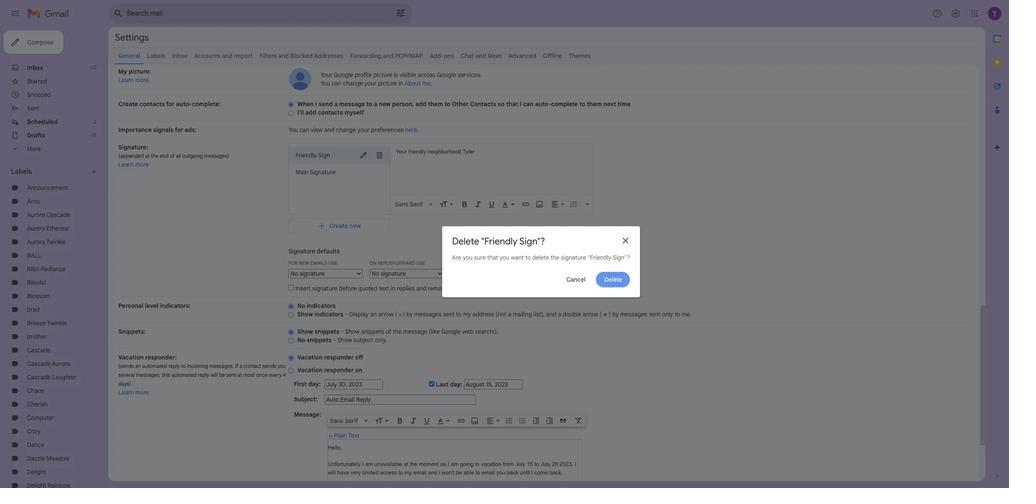 Task type: describe. For each thing, give the bounding box(es) containing it.
i left send on the top of the page
[[316, 100, 317, 108]]

at inside unfortunately i am unavailable at the moment as i am going to vacation from july 15 to july 29 2023. i will have very limited access to my email and i won't be able to email you back until i come back.
[[404, 461, 409, 467]]

blocked
[[290, 52, 313, 60]]

italic ‪(⌘i)‬ image for bold ‪(⌘b)‬ image
[[409, 417, 418, 425]]

aurora up laughter on the bottom left of the page
[[52, 360, 70, 368]]

0 vertical spatial an
[[370, 311, 377, 318]]

radiance
[[41, 265, 66, 273]]

scheduled link
[[27, 118, 58, 126]]

learn inside vacation responder: (sends an automated reply to incoming messages. if a contact sends you several messages, this automated reply will be sent at most once every 4 days) learn more
[[118, 389, 134, 396]]

No snippets radio
[[289, 338, 294, 344]]

1 vertical spatial "friendly
[[588, 254, 612, 261]]

no snippets - show subject only.
[[297, 336, 387, 344]]

labels navigation
[[0, 27, 108, 488]]

chaos
[[27, 387, 44, 395]]

be inside unfortunately i am unavailable at the moment as i am going to vacation from july 15 to july 29 2023. i will have very limited access to my email and i won't be able to email you back until i come back.
[[456, 469, 463, 476]]

cascade for cascade laughter
[[27, 374, 51, 381]]

0 vertical spatial contacts
[[139, 100, 165, 108]]

1 vertical spatial .
[[417, 126, 419, 134]]

vacation
[[481, 461, 502, 467]]

this
[[162, 372, 170, 378]]

0 vertical spatial signature
[[310, 168, 336, 176]]

sent inside vacation responder: (sends an automated reply to incoming messages. if a contact sends you several messages, this automated reply will be sent at most once every 4 days) learn more
[[226, 372, 236, 378]]

forwarding and pop/imap link
[[350, 52, 423, 60]]

- for display an arrow (
[[345, 311, 348, 318]]

emails
[[311, 260, 328, 266]]

profile
[[355, 71, 372, 79]]

0 horizontal spatial in
[[391, 285, 396, 292]]

show up no snippets - show subject only.
[[345, 328, 360, 335]]

0 vertical spatial picture
[[374, 71, 393, 79]]

more inside signature: (appended at the end of all outgoing messages) learn more
[[135, 161, 149, 168]]

0 horizontal spatial sign"?
[[520, 236, 546, 247]]

responder for on
[[324, 366, 354, 374]]

1 horizontal spatial contacts
[[318, 109, 343, 116]]

view
[[311, 126, 323, 134]]

next
[[604, 100, 617, 108]]

day: for last day:
[[450, 381, 463, 388]]

to right going
[[475, 461, 480, 467]]

1 vertical spatial signature
[[289, 247, 315, 255]]

add-ons
[[430, 52, 454, 60]]

First day: text field
[[325, 379, 383, 390]]

search mail image
[[111, 6, 126, 21]]

2 ( from the left
[[600, 311, 602, 318]]

and right replies
[[417, 285, 427, 292]]

google right (like
[[442, 328, 461, 335]]

(sends
[[118, 363, 134, 369]]

about me link
[[405, 80, 431, 87]]

1 horizontal spatial my
[[463, 311, 471, 318]]

and left the import
[[222, 52, 233, 60]]

No indicators radio
[[289, 303, 294, 310]]

indent less ‪(⌘[)‬ image
[[532, 417, 541, 425]]

delete "friendly sign"?
[[452, 236, 546, 247]]

i right 2023.
[[575, 461, 577, 467]]

in inside your google profile picture is visible across google services. you can change your picture in about me .
[[399, 80, 403, 87]]

brad link
[[27, 306, 40, 313]]

aurora twinkle link
[[27, 238, 66, 246]]

advanced link
[[509, 52, 537, 60]]

Show indicators radio
[[289, 312, 294, 318]]

you right are
[[463, 254, 473, 261]]

1 july from the left
[[516, 461, 526, 467]]

replies
[[397, 285, 415, 292]]

bliss
[[27, 265, 39, 273]]

1 am from the left
[[366, 461, 373, 467]]

to right "access"
[[399, 469, 403, 476]]

vacation responder: (sends an automated reply to incoming messages. if a contact sends you several messages, this automated reply will be sent at most once every 4 days) learn more
[[118, 354, 286, 396]]

0 horizontal spatial you
[[289, 126, 298, 134]]

an inside vacation responder: (sends an automated reply to incoming messages. if a contact sends you several messages, this automated reply will be sent at most once every 4 days) learn more
[[135, 363, 141, 369]]

snippets:
[[118, 328, 146, 335]]

labels heading
[[11, 168, 90, 176]]

complete:
[[192, 100, 221, 108]]

more
[[27, 145, 41, 153]]

brad
[[27, 306, 40, 313]]

will inside vacation responder: (sends an automated reply to incoming messages. if a contact sends you several messages, this automated reply will be sent at most once every 4 days) learn more
[[211, 372, 218, 378]]

you left the want
[[500, 254, 510, 261]]

of for end
[[170, 153, 175, 159]]

learn inside signature: (appended at the end of all outgoing messages) learn more
[[118, 161, 134, 168]]

1 vertical spatial change
[[336, 126, 356, 134]]

learn more link for vacation
[[118, 389, 149, 396]]

1 horizontal spatial sent
[[443, 311, 455, 318]]

i left won't
[[439, 469, 441, 476]]

when i send a message to a new person, add them to other contacts so that i can auto-complete to them next time
[[297, 100, 631, 108]]

labels for labels link
[[147, 52, 166, 60]]

no indicators
[[297, 302, 336, 310]]

for
[[289, 260, 298, 266]]

be inside vacation responder: (sends an automated reply to incoming messages. if a contact sends you several messages, this automated reply will be sent at most once every 4 days) learn more
[[219, 372, 225, 378]]

you inside unfortunately i am unavailable at the moment as i am going to vacation from july 15 to july 29 2023. i will have very limited access to my email and i won't be able to email you back until i come back.
[[497, 469, 506, 476]]

back
[[507, 469, 519, 476]]

to inside delete "friendly sign"? alert dialog
[[526, 254, 531, 261]]

remove
[[428, 285, 448, 292]]

brother
[[27, 333, 47, 341]]

cascade aurora link
[[27, 360, 70, 368]]

bliss radiance
[[27, 265, 66, 273]]

services.
[[458, 71, 482, 79]]

snippets up "only."
[[362, 328, 384, 335]]

Vacation responder off radio
[[289, 355, 294, 361]]

subject:
[[294, 396, 318, 403]]

at inside signature: (appended at the end of all outgoing messages) learn more
[[145, 153, 150, 159]]

across
[[418, 71, 436, 79]]

signature inside delete "friendly sign"? alert dialog
[[561, 254, 587, 261]]

friendly
[[409, 148, 426, 155]]

change inside your google profile picture is visible across google services. you can change your picture in about me .
[[343, 80, 363, 87]]

more inside 'my picture: learn more'
[[135, 76, 149, 84]]

labels link
[[147, 52, 166, 60]]

2 july from the left
[[541, 461, 551, 467]]

google left profile
[[334, 71, 353, 79]]

2 ) from the left
[[609, 311, 611, 318]]

to right able on the bottom left of the page
[[476, 469, 481, 476]]

starred
[[27, 77, 47, 85]]

you inside vacation responder: (sends an automated reply to incoming messages. if a contact sends you several messages, this automated reply will be sent at most once every 4 days) learn more
[[278, 363, 286, 369]]

to left new
[[367, 100, 373, 108]]

your google profile picture is visible across google services. you can change your picture in about me .
[[321, 71, 482, 87]]

personal
[[118, 302, 143, 310]]

show right show indicators option
[[297, 311, 313, 318]]

delight link
[[27, 468, 46, 476]]

are you sure that you want to delete the signature "friendly sign"?
[[452, 254, 631, 261]]

delete for delete
[[605, 276, 623, 283]]

2 messages from the left
[[621, 311, 648, 318]]

numbered list ‪(⌘⇧7)‬ image
[[505, 417, 514, 425]]

1 vertical spatial message
[[404, 328, 428, 335]]

other
[[452, 100, 469, 108]]

0 vertical spatial formatting options toolbar
[[393, 200, 593, 209]]

remove formatting ‪(⌘\)‬ image
[[575, 417, 583, 425]]

compose button
[[3, 30, 64, 54]]

1 vertical spatial automated
[[172, 372, 197, 378]]

and right filters
[[278, 52, 289, 60]]

for for contacts
[[166, 100, 175, 108]]

myself
[[345, 109, 364, 116]]

1 horizontal spatial add
[[416, 100, 427, 108]]

all
[[176, 153, 181, 159]]

cherish
[[27, 401, 48, 408]]

vacation for vacation responder off
[[297, 354, 323, 361]]

sends
[[263, 363, 276, 369]]

you inside your google profile picture is visible across google services. you can change your picture in about me .
[[321, 80, 330, 87]]

brother link
[[27, 333, 47, 341]]

general link
[[118, 52, 140, 60]]

learn inside 'my picture: learn more'
[[118, 76, 134, 84]]

1 them from the left
[[428, 100, 443, 108]]

a right (not
[[508, 311, 512, 318]]

vacation for vacation responder on
[[297, 366, 323, 374]]

to left me. at bottom
[[675, 311, 681, 318]]

complete
[[552, 100, 578, 108]]

indent more ‪(⌘])‬ image
[[546, 417, 554, 425]]

quote ‪(⌘⇧9)‬ image
[[559, 417, 568, 425]]

1 email from the left
[[414, 469, 427, 476]]

signature:
[[118, 143, 148, 151]]

i right as
[[448, 461, 450, 467]]

dazzle meadow link
[[27, 455, 69, 462]]

the left "-
[[450, 285, 459, 292]]

snoozed link
[[27, 91, 51, 99]]

i right the until
[[532, 469, 533, 476]]

Vacation responder on radio
[[289, 368, 294, 374]]

person,
[[392, 100, 414, 108]]

1 vertical spatial formatting options toolbar
[[328, 415, 586, 427]]

only.
[[375, 336, 387, 344]]

send
[[319, 100, 333, 108]]

themes
[[569, 52, 591, 60]]

to inside vacation responder: (sends an automated reply to incoming messages. if a contact sends you several messages, this automated reply will be sent at most once every 4 days) learn more
[[181, 363, 186, 369]]

meet
[[488, 52, 502, 60]]

search!).
[[475, 328, 499, 335]]

more button
[[0, 142, 102, 156]]

at inside vacation responder: (sends an automated reply to incoming messages. if a contact sends you several messages, this automated reply will be sent at most once every 4 days) learn more
[[238, 372, 242, 378]]

reply/forward
[[378, 260, 416, 266]]

snippets for show subject only.
[[307, 336, 332, 344]]

responder for off
[[324, 354, 354, 361]]

bulleted list ‪(⌘⇧8)‬ image
[[519, 417, 527, 425]]

filters and blocked addresses
[[260, 52, 344, 60]]

numbered list ‪(⌘⇧7)‬ image
[[570, 200, 578, 209]]

accounts and import link
[[194, 52, 253, 60]]

1 arrow from the left
[[379, 311, 394, 318]]

aurora ethereal
[[27, 225, 69, 232]]

0 vertical spatial that
[[506, 100, 519, 108]]

and right the list),
[[547, 311, 557, 318]]

main
[[296, 168, 309, 176]]

0 vertical spatial reply
[[169, 363, 180, 369]]

2 vertical spatial that
[[483, 285, 494, 292]]

- for show subject only.
[[333, 336, 336, 344]]

and inside unfortunately i am unavailable at the moment as i am going to vacation from july 15 to july 29 2023. i will have very limited access to my email and i won't be able to email you back until i come back.
[[428, 469, 438, 476]]

a left double
[[558, 311, 562, 318]]

Subject text field
[[325, 395, 476, 405]]

›
[[399, 311, 402, 318]]

personal level indicators:
[[118, 302, 191, 310]]

I'll add contacts myself radio
[[289, 110, 294, 116]]

display
[[350, 311, 369, 318]]

computer link
[[27, 414, 54, 422]]

1 vertical spatial your
[[358, 126, 370, 134]]

. inside your google profile picture is visible across google services. you can change your picture in about me .
[[431, 80, 433, 87]]

once
[[256, 372, 268, 378]]

the down ›
[[393, 328, 402, 335]]

italic ‪(⌘i)‬ image for bold ‪(⌘b)‬ icon
[[474, 200, 483, 209]]

forwarding and pop/imap
[[350, 52, 423, 60]]

1 vertical spatial signature
[[313, 285, 338, 292]]

hello,
[[328, 445, 342, 451]]

labels for "labels" heading
[[11, 168, 32, 176]]

Last day: text field
[[464, 379, 523, 390]]

scheduled
[[27, 118, 58, 126]]

unfortunately i am unavailable at the moment as i am going to vacation from july 15 to july 29 2023. i will have very limited access to my email and i won't be able to email you back until i come back.
[[328, 461, 577, 476]]

a inside vacation responder: (sends an automated reply to incoming messages. if a contact sends you several messages, this automated reply will be sent at most once every 4 days) learn more
[[240, 363, 243, 369]]

and right view
[[325, 126, 335, 134]]

inbox for inbox "link" inside the labels navigation
[[27, 64, 43, 71]]

no for no indicators
[[297, 302, 305, 310]]

a left new
[[374, 100, 378, 108]]

most
[[244, 372, 255, 378]]

aurora for aurora cascade
[[27, 211, 45, 219]]

cancel button
[[559, 272, 593, 287]]

starred link
[[27, 77, 47, 85]]

and left pop/imap
[[383, 52, 394, 60]]

your for your friendly neighborhood tyler
[[396, 148, 407, 155]]

show left subject
[[337, 336, 352, 344]]

2 horizontal spatial can
[[523, 100, 534, 108]]

until
[[520, 469, 530, 476]]

0 horizontal spatial "friendly
[[482, 236, 518, 247]]

dance
[[27, 441, 44, 449]]



Task type: locate. For each thing, give the bounding box(es) containing it.
0 horizontal spatial use
[[329, 260, 338, 266]]

moment
[[419, 461, 439, 467]]

to left other
[[445, 100, 451, 108]]

message left (like
[[404, 328, 428, 335]]

1 more from the top
[[135, 76, 149, 84]]

you
[[321, 80, 330, 87], [289, 126, 298, 134]]

0 vertical spatial twinkle
[[46, 238, 66, 246]]

breeze twinkle link
[[27, 319, 67, 327]]

show indicators - display an arrow ( › ) by messages sent to my address (not a mailing list), and a double arrow ( » ) by messages sent only to me.
[[297, 311, 692, 318]]

indicators
[[307, 302, 336, 310], [315, 311, 344, 318]]

time
[[618, 100, 631, 108]]

1 vertical spatial inbox link
[[27, 64, 43, 71]]

) right »
[[609, 311, 611, 318]]

0 vertical spatial inbox link
[[172, 52, 188, 60]]

to right complete
[[580, 100, 586, 108]]

and down moment at left
[[428, 469, 438, 476]]

0 horizontal spatial your
[[321, 71, 333, 79]]

bold ‪(⌘b)‬ image
[[461, 200, 469, 209]]

google down the ons
[[437, 71, 457, 79]]

from
[[503, 461, 514, 467]]

1 horizontal spatial be
[[456, 469, 463, 476]]

mailing
[[513, 311, 532, 318]]

messages right »
[[621, 311, 648, 318]]

snippets up vacation responder off
[[307, 336, 332, 344]]

can inside your google profile picture is visible across google services. you can change your picture in about me .
[[332, 80, 342, 87]]

cascade down brother link
[[27, 346, 51, 354]]

inbox link
[[172, 52, 188, 60], [27, 64, 43, 71]]

outgoing
[[183, 153, 203, 159]]

0 horizontal spatial message
[[339, 100, 365, 108]]

aurora for aurora twinkle
[[27, 238, 45, 246]]

1 vertical spatial you
[[289, 126, 298, 134]]

sent link
[[27, 104, 39, 112]]

2 learn from the top
[[118, 161, 134, 168]]

contact
[[244, 363, 261, 369]]

3 learn more link from the top
[[118, 389, 149, 396]]

learn more link down picture:
[[118, 76, 149, 84]]

1 horizontal spatial in
[[399, 80, 403, 87]]

responder:
[[145, 354, 177, 361]]

july up come
[[541, 461, 551, 467]]

1 auto- from the left
[[176, 100, 192, 108]]

snoozed
[[27, 91, 51, 99]]

cascade for cascade link
[[27, 346, 51, 354]]

vacation for vacation responder: (sends an automated reply to incoming messages. if a contact sends you several messages, this automated reply will be sent at most once every 4 days) learn more
[[118, 354, 144, 361]]

no for no snippets - show subject only.
[[297, 336, 305, 344]]

1 horizontal spatial will
[[328, 469, 336, 476]]

responder up the vacation responder on
[[324, 354, 354, 361]]

arno link
[[27, 198, 40, 205]]

) right ›
[[403, 311, 405, 318]]

insert signature before quoted text in replies and remove the "--" line that precedes it.
[[294, 285, 527, 292]]

july
[[516, 461, 526, 467], [541, 461, 551, 467]]

0 vertical spatial of
[[170, 153, 175, 159]]

for up signals
[[166, 100, 175, 108]]

your down myself
[[358, 126, 370, 134]]

the left end
[[151, 153, 159, 159]]

last
[[436, 381, 449, 388]]

my
[[118, 68, 127, 75]]

no right no snippets radio
[[297, 336, 305, 344]]

of for snippets
[[386, 328, 392, 335]]

1 horizontal spatial messages
[[621, 311, 648, 318]]

1 vertical spatial inbox
[[27, 64, 43, 71]]

inbox for top inbox "link"
[[172, 52, 188, 60]]

dance link
[[27, 441, 44, 449]]

responder down vacation responder off
[[324, 366, 354, 374]]

bliss radiance link
[[27, 265, 66, 273]]

arrow left »
[[583, 311, 599, 318]]

0 horizontal spatial labels
[[11, 168, 32, 176]]

insert image image right link ‪(⌘k)‬ icon
[[536, 200, 544, 209]]

messages)
[[204, 153, 229, 159]]

message:
[[294, 411, 321, 418]]

are
[[452, 254, 462, 261]]

a up i'll add contacts myself
[[334, 100, 338, 108]]

an right (sends on the bottom left of the page
[[135, 363, 141, 369]]

insert image image for link ‪(⌘k)‬ image
[[471, 417, 479, 425]]

cascade up chaos
[[27, 374, 51, 381]]

0 horizontal spatial an
[[135, 363, 141, 369]]

0 horizontal spatial italic ‪(⌘i)‬ image
[[409, 417, 418, 425]]

reply up this at bottom left
[[169, 363, 180, 369]]

twinkle for breeze twinkle
[[47, 319, 67, 327]]

1 vertical spatial that
[[488, 254, 499, 261]]

the inside unfortunately i am unavailable at the moment as i am going to vacation from july 15 to july 29 2023. i will have very limited access to my email and i won't be able to email you back until i come back.
[[410, 461, 418, 467]]

2 vertical spatial more
[[135, 389, 149, 396]]

0 vertical spatial in
[[399, 80, 403, 87]]

1 no from the top
[[297, 302, 305, 310]]

Signature text field
[[396, 148, 590, 190]]

the inside delete "friendly sign"? alert dialog
[[551, 254, 560, 261]]

twinkle
[[46, 238, 66, 246], [47, 319, 67, 327]]

"friendly up delete button
[[588, 254, 612, 261]]

1 responder from the top
[[324, 354, 354, 361]]

link ‪(⌘k)‬ image
[[522, 200, 531, 209]]

unfortunately
[[328, 461, 361, 467]]

1 horizontal spatial arrow
[[583, 311, 599, 318]]

you down from
[[497, 469, 506, 476]]

limited
[[363, 469, 379, 476]]

0 vertical spatial add
[[416, 100, 427, 108]]

1 horizontal spatial "friendly
[[588, 254, 612, 261]]

to right 15
[[535, 461, 539, 467]]

i right so
[[520, 100, 522, 108]]

labels inside navigation
[[11, 168, 32, 176]]

vacation right vacation responder off option at left bottom
[[297, 354, 323, 361]]

only
[[662, 311, 674, 318]]

1 horizontal spatial at
[[238, 372, 242, 378]]

vacation responder on
[[297, 366, 363, 374]]

will down "messages."
[[211, 372, 218, 378]]

1 learn from the top
[[118, 76, 134, 84]]

aurora cascade
[[27, 211, 70, 219]]

.
[[431, 80, 433, 87], [417, 126, 419, 134]]

1 horizontal spatial your
[[396, 148, 407, 155]]

0 vertical spatial responder
[[324, 354, 354, 361]]

. down across
[[431, 80, 433, 87]]

i'll add contacts myself
[[297, 109, 364, 116]]

- up vacation responder off
[[333, 336, 336, 344]]

1 horizontal spatial by
[[613, 311, 619, 318]]

off
[[355, 354, 364, 361]]

0 vertical spatial labels
[[147, 52, 166, 60]]

can
[[332, 80, 342, 87], [523, 100, 534, 108], [300, 126, 310, 134]]

2 no from the top
[[297, 336, 305, 344]]

underline ‪(⌘u)‬ image for bold ‪(⌘b)‬ icon italic ‪(⌘i)‬ image
[[488, 200, 496, 209]]

0 vertical spatial learn
[[118, 76, 134, 84]]

1 horizontal spatial inbox
[[172, 52, 188, 60]]

- up no snippets - show subject only.
[[341, 328, 344, 335]]

change down myself
[[336, 126, 356, 134]]

first day:
[[294, 380, 321, 388]]

0 horizontal spatial email
[[414, 469, 427, 476]]

1 horizontal spatial .
[[431, 80, 433, 87]]

inbox link inside labels navigation
[[27, 64, 43, 71]]

create contacts for auto-complete:
[[118, 100, 221, 108]]

labels
[[147, 52, 166, 60], [11, 168, 32, 176]]

i'll
[[297, 109, 304, 116]]

twinkle right breeze
[[47, 319, 67, 327]]

0 vertical spatial can
[[332, 80, 342, 87]]

underline ‪(⌘u)‬ image
[[488, 200, 496, 209], [423, 417, 431, 425]]

labels up picture:
[[147, 52, 166, 60]]

1 vertical spatial add
[[305, 109, 316, 116]]

your for your google profile picture is visible across google services. you can change your picture in about me .
[[321, 71, 333, 79]]

Vacation responder text field
[[328, 444, 582, 488]]

0 horizontal spatial reply
[[169, 363, 180, 369]]

insert image image
[[536, 200, 544, 209], [471, 417, 479, 425]]

reply down incoming
[[198, 372, 209, 378]]

picture:
[[129, 68, 151, 75]]

double
[[563, 311, 582, 318]]

1 vertical spatial will
[[328, 469, 336, 476]]

inbox right labels link
[[172, 52, 188, 60]]

by right ›
[[407, 311, 413, 318]]

1 horizontal spatial them
[[587, 100, 602, 108]]

3 more from the top
[[135, 389, 149, 396]]

delete for delete "friendly sign"?
[[452, 236, 480, 247]]

here
[[405, 126, 417, 134]]

arrow left ›
[[379, 311, 394, 318]]

learn down (appended
[[118, 161, 134, 168]]

you up send on the top of the page
[[321, 80, 330, 87]]

use right reply/forward
[[417, 260, 426, 266]]

visible
[[400, 71, 417, 79]]

can right so
[[523, 100, 534, 108]]

snippets for show snippets of the message (like google web search!).
[[315, 328, 340, 335]]

0 horizontal spatial will
[[211, 372, 218, 378]]

1 horizontal spatial reply
[[198, 372, 209, 378]]

to left incoming
[[181, 363, 186, 369]]

indicators for show
[[315, 311, 344, 318]]

every
[[269, 372, 282, 378]]

1 horizontal spatial delete
[[605, 276, 623, 283]]

0 vertical spatial "friendly
[[482, 236, 518, 247]]

my inside unfortunately i am unavailable at the moment as i am going to vacation from july 15 to july 29 2023. i will have very limited access to my email and i won't be able to email you back until i come back.
[[405, 469, 412, 476]]

0 horizontal spatial delete
[[452, 236, 480, 247]]

Show snippets radio
[[289, 329, 294, 335]]

vacation up first day:
[[297, 366, 323, 374]]

2 more from the top
[[135, 161, 149, 168]]

formatting options toolbar down the signature text box
[[393, 200, 593, 209]]

snippets up no snippets - show subject only.
[[315, 328, 340, 335]]

your inside your google profile picture is visible across google services. you can change your picture in about me .
[[321, 71, 333, 79]]

main menu image
[[10, 8, 20, 19]]

0 vertical spatial my
[[463, 311, 471, 318]]

to right the want
[[526, 254, 531, 261]]

am
[[366, 461, 373, 467], [451, 461, 459, 467]]

of inside signature: (appended at the end of all outgoing messages) learn more
[[170, 153, 175, 159]]

more down (appended
[[135, 161, 149, 168]]

cascade up ethereal
[[46, 211, 70, 219]]

day:
[[309, 380, 321, 388], [450, 381, 463, 388]]

indicators down the no indicators
[[315, 311, 344, 318]]

1 vertical spatial labels
[[11, 168, 32, 176]]

gmail image
[[27, 5, 73, 22]]

sign"? up delete
[[520, 236, 546, 247]]

more
[[135, 76, 149, 84], [135, 161, 149, 168], [135, 389, 149, 396]]

1 horizontal spatial an
[[370, 311, 377, 318]]

-
[[465, 285, 468, 292], [345, 311, 348, 318], [341, 328, 344, 335], [333, 336, 336, 344]]

for left ads:
[[175, 126, 183, 134]]

0 horizontal spatial by
[[407, 311, 413, 318]]

delete "friendly sign"? heading
[[452, 236, 546, 247]]

vacation inside vacation responder: (sends an automated reply to incoming messages. if a contact sends you several messages, this automated reply will be sent at most once every 4 days) learn more
[[118, 354, 144, 361]]

delete inside button
[[605, 276, 623, 283]]

link ‪(⌘k)‬ image
[[457, 417, 466, 425]]

1 vertical spatial of
[[386, 328, 392, 335]]

1 by from the left
[[407, 311, 413, 318]]

by
[[407, 311, 413, 318], [613, 311, 619, 318]]

back.
[[550, 469, 563, 476]]

in right text
[[391, 285, 396, 292]]

"friendly
[[482, 236, 518, 247], [588, 254, 612, 261]]

1 horizontal spatial signature
[[561, 254, 587, 261]]

will inside unfortunately i am unavailable at the moment as i am going to vacation from july 15 to july 29 2023. i will have very limited access to my email and i won't be able to email you back until i come back.
[[328, 469, 336, 476]]

the inside signature: (appended at the end of all outgoing messages) learn more
[[151, 153, 159, 159]]

0 vertical spatial no
[[297, 302, 305, 310]]

1 vertical spatial more
[[135, 161, 149, 168]]

1 horizontal spatial automated
[[172, 372, 197, 378]]

ball link
[[27, 252, 41, 259]]

google
[[334, 71, 353, 79], [437, 71, 457, 79], [442, 328, 461, 335]]

going
[[460, 461, 474, 467]]

2 am from the left
[[451, 461, 459, 467]]

learn
[[118, 76, 134, 84], [118, 161, 134, 168], [118, 389, 134, 396]]

1 vertical spatial at
[[238, 372, 242, 378]]

indicators:
[[160, 302, 191, 310]]

0 vertical spatial sign"?
[[520, 236, 546, 247]]

2 auto- from the left
[[535, 100, 552, 108]]

1 horizontal spatial (
[[600, 311, 602, 318]]

and right chat
[[476, 52, 486, 60]]

no
[[297, 302, 305, 310], [297, 336, 305, 344]]

compose
[[27, 38, 54, 46]]

signature up cancel
[[561, 254, 587, 261]]

for new emails use
[[289, 260, 338, 266]]

so
[[498, 100, 505, 108]]

1 vertical spatial learn more link
[[118, 161, 149, 168]]

1 horizontal spatial use
[[417, 260, 426, 266]]

1 horizontal spatial can
[[332, 80, 342, 87]]

ons
[[444, 52, 454, 60]]

1 horizontal spatial insert image image
[[536, 200, 544, 209]]

0 horizontal spatial auto-
[[176, 100, 192, 108]]

inbox link right labels link
[[172, 52, 188, 60]]

picture
[[374, 71, 393, 79], [378, 80, 397, 87]]

1 ) from the left
[[403, 311, 405, 318]]

to left address
[[456, 311, 462, 318]]

my right "access"
[[405, 469, 412, 476]]

2 use from the left
[[417, 260, 426, 266]]

settings image
[[951, 8, 962, 19]]

0 horizontal spatial insert image image
[[471, 417, 479, 425]]

it.
[[522, 285, 527, 292]]

1 use from the left
[[329, 260, 338, 266]]

messages up (like
[[415, 311, 442, 318]]

picture left is
[[374, 71, 393, 79]]

i up 'limited'
[[362, 461, 364, 467]]

1 ( from the left
[[395, 311, 398, 318]]

announcement link
[[27, 184, 68, 192]]

sent down remove
[[443, 311, 455, 318]]

None checkbox
[[289, 285, 294, 291]]

ethereal
[[47, 225, 69, 232]]

1 vertical spatial indicators
[[315, 311, 344, 318]]

add-ons link
[[430, 52, 454, 60]]

twinkle down ethereal
[[46, 238, 66, 246]]

When I send a message to a new person, add them to Other Contacts so that I can auto-complete to them next time radio
[[289, 101, 294, 108]]

underline ‪(⌘u)‬ image for italic ‪(⌘i)‬ image corresponding to bold ‪(⌘b)‬ image
[[423, 417, 431, 425]]

cascade laughter
[[27, 374, 76, 381]]

learn more link down the days)
[[118, 389, 149, 396]]

add down when
[[305, 109, 316, 116]]

- for show snippets of the message (like google web search!).
[[341, 328, 344, 335]]

delete "friendly sign"? alert dialog
[[442, 226, 641, 297]]

learn more link for signature:
[[118, 161, 149, 168]]

insert image image for link ‪(⌘k)‬ icon
[[536, 200, 544, 209]]

your inside your google profile picture is visible across google services. you can change your picture in about me .
[[365, 80, 377, 87]]

0 vertical spatial automated
[[142, 363, 167, 369]]

0 horizontal spatial for
[[166, 100, 175, 108]]

day: for first day:
[[309, 380, 321, 388]]

italic ‪(⌘i)‬ image right bold ‪(⌘b)‬ image
[[409, 417, 418, 425]]

your inside the signature text box
[[396, 148, 407, 155]]

vacation up (sends on the bottom left of the page
[[118, 354, 144, 361]]

indicators for no
[[307, 302, 336, 310]]

create
[[118, 100, 138, 108]]

cherish link
[[27, 401, 48, 408]]

for for signals
[[175, 126, 183, 134]]

0 horizontal spatial .
[[417, 126, 419, 134]]

1 horizontal spatial italic ‪(⌘i)‬ image
[[474, 200, 483, 209]]

come
[[535, 469, 548, 476]]

bold ‪(⌘b)‬ image
[[396, 417, 404, 425]]

breeze twinkle
[[27, 319, 67, 327]]

tab list
[[986, 27, 1010, 458]]

advanced search options image
[[393, 5, 410, 22]]

0 vertical spatial learn more link
[[118, 76, 149, 84]]

2 horizontal spatial sent
[[649, 311, 661, 318]]

cascade laughter link
[[27, 374, 76, 381]]

0 vertical spatial be
[[219, 372, 225, 378]]

auto- up ads:
[[176, 100, 192, 108]]

2 learn more link from the top
[[118, 161, 149, 168]]

my left address
[[463, 311, 471, 318]]

in down visible
[[399, 80, 403, 87]]

use down defaults
[[329, 260, 338, 266]]

0 horizontal spatial add
[[305, 109, 316, 116]]

1 horizontal spatial inbox link
[[172, 52, 188, 60]]

2 arrow from the left
[[583, 311, 599, 318]]

2 email from the left
[[482, 469, 495, 476]]

0 horizontal spatial them
[[428, 100, 443, 108]]

1 vertical spatial an
[[135, 363, 141, 369]]

italic ‪(⌘i)‬ image right bold ‪(⌘b)‬ icon
[[474, 200, 483, 209]]

»
[[604, 311, 608, 318]]

reply
[[169, 363, 180, 369], [198, 372, 209, 378]]

here link
[[405, 126, 417, 134]]

show right show snippets option
[[297, 328, 313, 335]]

cascade for cascade aurora
[[27, 360, 51, 368]]

0 vertical spatial will
[[211, 372, 218, 378]]

auto- right so
[[535, 100, 552, 108]]

1 horizontal spatial july
[[541, 461, 551, 467]]

picture image
[[289, 67, 312, 91]]

learn down the days)
[[118, 389, 134, 396]]

1 vertical spatial learn
[[118, 161, 134, 168]]

1 vertical spatial underline ‪(⌘u)‬ image
[[423, 417, 431, 425]]

"friendly up the want
[[482, 236, 518, 247]]

1 horizontal spatial email
[[482, 469, 495, 476]]

1 learn more link from the top
[[118, 76, 149, 84]]

day: right the first on the left bottom
[[309, 380, 321, 388]]

1 vertical spatial responder
[[324, 366, 354, 374]]

inbox inside labels navigation
[[27, 64, 43, 71]]

2 them from the left
[[587, 100, 602, 108]]

email down the vacation
[[482, 469, 495, 476]]

that inside delete "friendly sign"? alert dialog
[[488, 254, 499, 261]]

0 horizontal spatial signature
[[313, 285, 338, 292]]

(not
[[496, 311, 507, 318]]

more inside vacation responder: (sends an automated reply to incoming messages. if a contact sends you several messages, this automated reply will be sent at most once every 4 days) learn more
[[135, 389, 149, 396]]

1 messages from the left
[[415, 311, 442, 318]]

signature up the no indicators
[[313, 285, 338, 292]]

delete button
[[597, 272, 631, 287]]

1 vertical spatial picture
[[378, 80, 397, 87]]

0 vertical spatial more
[[135, 76, 149, 84]]

aurora for aurora ethereal
[[27, 225, 45, 232]]

0 vertical spatial at
[[145, 153, 150, 159]]

0 vertical spatial signature
[[561, 254, 587, 261]]

in
[[399, 80, 403, 87], [391, 285, 396, 292]]

0 vertical spatial delete
[[452, 236, 480, 247]]

None search field
[[108, 3, 413, 24]]

1 vertical spatial be
[[456, 469, 463, 476]]

web
[[463, 328, 474, 335]]

0 horizontal spatial can
[[300, 126, 310, 134]]

chaos link
[[27, 387, 44, 395]]

0 vertical spatial message
[[339, 100, 365, 108]]

- left line
[[465, 285, 468, 292]]

formatting options toolbar
[[393, 200, 593, 209], [328, 415, 586, 427]]

1 vertical spatial no
[[297, 336, 305, 344]]

inbox up starred link
[[27, 64, 43, 71]]

1 vertical spatial sign"?
[[613, 254, 631, 261]]

signature
[[310, 168, 336, 176], [289, 247, 315, 255]]

learn down my
[[118, 76, 134, 84]]

0 horizontal spatial inbox
[[27, 64, 43, 71]]

italic ‪(⌘i)‬ image
[[474, 200, 483, 209], [409, 417, 418, 425]]

twinkle for aurora twinkle
[[46, 238, 66, 246]]

1 vertical spatial in
[[391, 285, 396, 292]]

3 learn from the top
[[118, 389, 134, 396]]

2 by from the left
[[613, 311, 619, 318]]

access
[[380, 469, 397, 476]]

change
[[343, 80, 363, 87], [336, 126, 356, 134]]

blossom
[[27, 292, 50, 300]]

Last day: checkbox
[[429, 381, 435, 387]]

2 responder from the top
[[324, 366, 354, 374]]

very
[[351, 469, 361, 476]]

your down profile
[[365, 80, 377, 87]]

47
[[91, 132, 96, 138]]

on
[[370, 260, 377, 266]]

0 horizontal spatial inbox link
[[27, 64, 43, 71]]

july up the until
[[516, 461, 526, 467]]

1 horizontal spatial day:
[[450, 381, 463, 388]]

if
[[235, 363, 238, 369]]



Task type: vqa. For each thing, say whether or not it's contained in the screenshot.
the topmost .
yes



